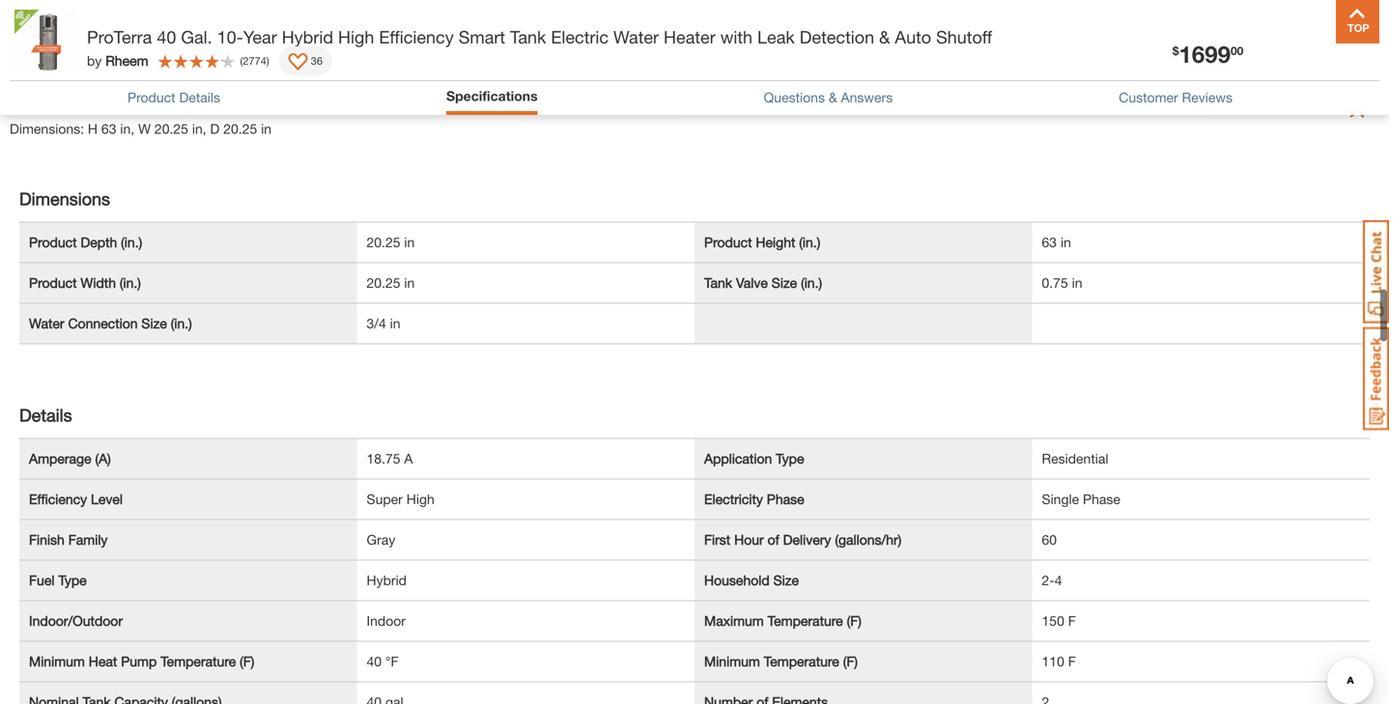 Task type: describe. For each thing, give the bounding box(es) containing it.
phase for electricity phase
[[767, 491, 805, 507]]

product height (in.)
[[704, 234, 821, 250]]

minimum temperature (f)
[[704, 654, 858, 670]]

delivery
[[783, 532, 831, 548]]

0 vertical spatial tank
[[510, 27, 546, 47]]

4
[[1055, 573, 1063, 588]]

questions & answers
[[764, 89, 893, 105]]

2774
[[243, 54, 267, 67]]

temperature for indoor
[[768, 613, 843, 629]]

amperage
[[29, 451, 91, 467]]

electricity
[[704, 491, 763, 507]]

product for product details
[[128, 89, 175, 105]]

(
[[240, 54, 243, 67]]

connection
[[68, 316, 138, 331]]

(gallons/hr)
[[835, 532, 902, 548]]

valve
[[736, 275, 768, 291]]

(in.) right connection
[[171, 316, 192, 331]]

width
[[81, 275, 116, 291]]

tank valve size (in.)
[[704, 275, 822, 291]]

electric
[[551, 27, 609, 47]]

0 horizontal spatial details
[[19, 405, 72, 426]]

10-
[[217, 27, 243, 47]]

single phase
[[1042, 491, 1121, 507]]

amperage (a)
[[29, 451, 111, 467]]

of
[[768, 532, 780, 548]]

maximum temperature (f)
[[704, 613, 862, 629]]

36 button
[[279, 46, 332, 75]]

top button
[[1336, 0, 1380, 43]]

size for connection
[[141, 316, 167, 331]]

1699
[[1179, 40, 1231, 68]]

proterra
[[87, 27, 152, 47]]

heater
[[664, 27, 716, 47]]

)
[[267, 54, 269, 67]]

year
[[243, 27, 277, 47]]

fuel
[[29, 573, 55, 588]]

( 2774 )
[[240, 54, 269, 67]]

family
[[68, 532, 108, 548]]

by
[[87, 53, 102, 69]]

type for application type
[[776, 451, 804, 467]]

20.25 in for product width (in.)
[[367, 275, 415, 291]]

feedback link image
[[1364, 327, 1390, 431]]

specifications for specifications dimensions: h 63 in , w 20.25 in , d 20.25 in
[[10, 90, 127, 111]]

finish family
[[29, 532, 108, 548]]

product for product height (in.)
[[704, 234, 752, 250]]

with
[[721, 27, 753, 47]]

finish
[[29, 532, 65, 548]]

super high
[[367, 491, 435, 507]]

rheem
[[106, 53, 148, 69]]

application
[[704, 451, 772, 467]]

hour
[[735, 532, 764, 548]]

dimensions
[[19, 188, 110, 209]]

40 °f
[[367, 654, 399, 670]]

gal.
[[181, 27, 212, 47]]

150
[[1042, 613, 1065, 629]]

63 in
[[1042, 234, 1072, 250]]

1 vertical spatial efficiency
[[29, 491, 87, 507]]

display image
[[289, 53, 308, 72]]

customer reviews
[[1119, 89, 1233, 105]]

1 horizontal spatial details
[[179, 89, 220, 105]]

shutoff
[[936, 27, 993, 47]]

f for 150 f
[[1069, 613, 1076, 629]]

by rheem
[[87, 53, 148, 69]]

(in.) for product height (in.)
[[799, 234, 821, 250]]

0 vertical spatial water
[[614, 27, 659, 47]]

1 vertical spatial tank
[[704, 275, 733, 291]]

caret image
[[1350, 106, 1365, 121]]

household
[[704, 573, 770, 588]]

60
[[1042, 532, 1057, 548]]

0 horizontal spatial &
[[829, 89, 837, 105]]

$
[[1173, 44, 1179, 57]]

(in.) for product depth (in.)
[[121, 234, 142, 250]]

questions
[[764, 89, 825, 105]]

2 vertical spatial size
[[774, 573, 799, 588]]

w
[[138, 121, 151, 137]]

110
[[1042, 654, 1065, 670]]

0.75 in
[[1042, 275, 1083, 291]]

minimum for minimum temperature (f)
[[704, 654, 760, 670]]

18.75
[[367, 451, 401, 467]]

height
[[756, 234, 796, 250]]

3/4 in
[[367, 316, 401, 331]]

single
[[1042, 491, 1080, 507]]

(a)
[[95, 451, 111, 467]]

minimum heat pump temperature (f)
[[29, 654, 255, 670]]

product for product depth (in.)
[[29, 234, 77, 250]]

detection
[[800, 27, 875, 47]]

customer
[[1119, 89, 1179, 105]]

2 , from the left
[[203, 121, 206, 137]]



Task type: vqa. For each thing, say whether or not it's contained in the screenshot.
the topmost 2023
no



Task type: locate. For each thing, give the bounding box(es) containing it.
details up amperage
[[19, 405, 72, 426]]

1 horizontal spatial 63
[[1042, 234, 1057, 250]]

reviews
[[1182, 89, 1233, 105]]

high right 36 dropdown button
[[338, 27, 374, 47]]

0 horizontal spatial type
[[58, 573, 87, 588]]

residential
[[1042, 451, 1109, 467]]

0 horizontal spatial high
[[338, 27, 374, 47]]

minimum
[[29, 654, 85, 670], [704, 654, 760, 670]]

type right "application"
[[776, 451, 804, 467]]

1 vertical spatial high
[[407, 491, 435, 507]]

0 horizontal spatial tank
[[510, 27, 546, 47]]

efficiency left smart
[[379, 27, 454, 47]]

heat
[[89, 654, 117, 670]]

water left "heater"
[[614, 27, 659, 47]]

, left d
[[203, 121, 206, 137]]

indoor
[[367, 613, 406, 629]]

(in.) right width
[[120, 275, 141, 291]]

1 vertical spatial 40
[[367, 654, 382, 670]]

size right the valve
[[772, 275, 797, 291]]

a
[[404, 451, 413, 467]]

0 vertical spatial 20.25 in
[[367, 234, 415, 250]]

18.75 a
[[367, 451, 413, 467]]

leak
[[758, 27, 795, 47]]

proterra 40 gal. 10-year hybrid high efficiency smart tank electric water heater with leak detection & auto shutoff
[[87, 27, 993, 47]]

phase up of
[[767, 491, 805, 507]]

type for fuel type
[[58, 573, 87, 588]]

2 f from the top
[[1069, 654, 1076, 670]]

efficiency down amperage
[[29, 491, 87, 507]]

20.25 in for product depth (in.)
[[367, 234, 415, 250]]

water down product width (in.)
[[29, 316, 64, 331]]

h
[[88, 121, 98, 137]]

0 vertical spatial efficiency
[[379, 27, 454, 47]]

1 f from the top
[[1069, 613, 1076, 629]]

3/4
[[367, 316, 386, 331]]

product
[[128, 89, 175, 105], [29, 234, 77, 250], [704, 234, 752, 250], [29, 275, 77, 291]]

1 vertical spatial size
[[141, 316, 167, 331]]

f
[[1069, 613, 1076, 629], [1069, 654, 1076, 670]]

minimum down indoor/outdoor
[[29, 654, 85, 670]]

1 , from the left
[[131, 121, 134, 137]]

type right fuel
[[58, 573, 87, 588]]

40 left gal.
[[157, 27, 176, 47]]

$ 1699 00
[[1173, 40, 1244, 68]]

size for valve
[[772, 275, 797, 291]]

efficiency level
[[29, 491, 123, 507]]

(f) for minimum temperature (f)
[[843, 654, 858, 670]]

temperature up minimum temperature (f)
[[768, 613, 843, 629]]

0 vertical spatial hybrid
[[282, 27, 333, 47]]

& left the "auto"
[[879, 27, 890, 47]]

1 horizontal spatial water
[[614, 27, 659, 47]]

tank right smart
[[510, 27, 546, 47]]

& left answers
[[829, 89, 837, 105]]

product for product width (in.)
[[29, 275, 77, 291]]

20.25
[[155, 121, 188, 137], [223, 121, 257, 137], [367, 234, 401, 250], [367, 275, 401, 291]]

(in.)
[[121, 234, 142, 250], [799, 234, 821, 250], [120, 275, 141, 291], [801, 275, 822, 291], [171, 316, 192, 331]]

depth
[[81, 234, 117, 250]]

specifications up dimensions:
[[10, 90, 127, 111]]

application type
[[704, 451, 804, 467]]

(in.) right the valve
[[801, 275, 822, 291]]

1 minimum from the left
[[29, 654, 85, 670]]

temperature for 40 °f
[[764, 654, 840, 670]]

00
[[1231, 44, 1244, 57]]

0 vertical spatial high
[[338, 27, 374, 47]]

0 horizontal spatial 63
[[101, 121, 116, 137]]

efficiency
[[379, 27, 454, 47], [29, 491, 87, 507]]

2 minimum from the left
[[704, 654, 760, 670]]

0.75
[[1042, 275, 1069, 291]]

2 20.25 in from the top
[[367, 275, 415, 291]]

gray
[[367, 532, 396, 548]]

63
[[101, 121, 116, 137], [1042, 234, 1057, 250]]

auto
[[895, 27, 932, 47]]

63 right "h"
[[101, 121, 116, 137]]

live chat image
[[1364, 220, 1390, 324]]

temperature right pump
[[161, 654, 236, 670]]

1 horizontal spatial efficiency
[[379, 27, 454, 47]]

1 20.25 in from the top
[[367, 234, 415, 250]]

1 horizontal spatial type
[[776, 451, 804, 467]]

d
[[210, 121, 220, 137]]

f right 150
[[1069, 613, 1076, 629]]

2-
[[1042, 573, 1055, 588]]

questions & answers button
[[764, 87, 893, 108], [764, 87, 893, 108]]

0 horizontal spatial water
[[29, 316, 64, 331]]

specifications
[[446, 88, 538, 104], [10, 90, 127, 111]]

40 left °f
[[367, 654, 382, 670]]

super
[[367, 491, 403, 507]]

temperature down maximum temperature (f)
[[764, 654, 840, 670]]

level
[[91, 491, 123, 507]]

0 vertical spatial &
[[879, 27, 890, 47]]

answers
[[841, 89, 893, 105]]

smart
[[459, 27, 505, 47]]

(in.) right height
[[799, 234, 821, 250]]

1 vertical spatial type
[[58, 573, 87, 588]]

water connection size (in.)
[[29, 316, 192, 331]]

f right the 110
[[1069, 654, 1076, 670]]

in
[[120, 121, 131, 137], [192, 121, 203, 137], [261, 121, 272, 137], [404, 234, 415, 250], [1061, 234, 1072, 250], [404, 275, 415, 291], [1072, 275, 1083, 291], [390, 316, 401, 331]]

1 horizontal spatial phase
[[1083, 491, 1121, 507]]

household size
[[704, 573, 799, 588]]

1 horizontal spatial ,
[[203, 121, 206, 137]]

0 horizontal spatial hybrid
[[282, 27, 333, 47]]

f for 110 f
[[1069, 654, 1076, 670]]

pump
[[121, 654, 157, 670]]

product details button
[[128, 87, 220, 108], [128, 87, 220, 108]]

1 phase from the left
[[767, 491, 805, 507]]

first hour of delivery (gallons/hr)
[[704, 532, 902, 548]]

1 vertical spatial hybrid
[[367, 573, 407, 588]]

product up the valve
[[704, 234, 752, 250]]

2 phase from the left
[[1083, 491, 1121, 507]]

phase
[[767, 491, 805, 507], [1083, 491, 1121, 507]]

,
[[131, 121, 134, 137], [203, 121, 206, 137]]

63 inside specifications dimensions: h 63 in , w 20.25 in , d 20.25 in
[[101, 121, 116, 137]]

1 horizontal spatial high
[[407, 491, 435, 507]]

specifications dimensions: h 63 in , w 20.25 in , d 20.25 in
[[10, 90, 272, 137]]

0 vertical spatial size
[[772, 275, 797, 291]]

(f) for maximum temperature (f)
[[847, 613, 862, 629]]

0 vertical spatial f
[[1069, 613, 1076, 629]]

high right super
[[407, 491, 435, 507]]

0 horizontal spatial ,
[[131, 121, 134, 137]]

details
[[179, 89, 220, 105], [19, 405, 72, 426]]

maximum
[[704, 613, 764, 629]]

0 horizontal spatial minimum
[[29, 654, 85, 670]]

0 vertical spatial 40
[[157, 27, 176, 47]]

product width (in.)
[[29, 275, 141, 291]]

0 vertical spatial details
[[179, 89, 220, 105]]

product image image
[[14, 10, 77, 72]]

first
[[704, 532, 731, 548]]

product left width
[[29, 275, 77, 291]]

2-4
[[1042, 573, 1063, 588]]

1 vertical spatial 63
[[1042, 234, 1057, 250]]

fuel type
[[29, 573, 87, 588]]

1 horizontal spatial minimum
[[704, 654, 760, 670]]

1 horizontal spatial hybrid
[[367, 573, 407, 588]]

hybrid up indoor
[[367, 573, 407, 588]]

, left the w at the top left of page
[[131, 121, 134, 137]]

0 vertical spatial 63
[[101, 121, 116, 137]]

product details
[[128, 89, 220, 105]]

dimensions:
[[10, 121, 84, 137]]

hybrid up 36 in the left of the page
[[282, 27, 333, 47]]

high
[[338, 27, 374, 47], [407, 491, 435, 507]]

(in.) for product width (in.)
[[120, 275, 141, 291]]

(f)
[[847, 613, 862, 629], [240, 654, 255, 670], [843, 654, 858, 670]]

tank
[[510, 27, 546, 47], [704, 275, 733, 291]]

0 vertical spatial type
[[776, 451, 804, 467]]

electricity phase
[[704, 491, 805, 507]]

minimum for minimum heat pump temperature (f)
[[29, 654, 85, 670]]

1 vertical spatial 20.25 in
[[367, 275, 415, 291]]

type
[[776, 451, 804, 467], [58, 573, 87, 588]]

phase for single phase
[[1083, 491, 1121, 507]]

1 horizontal spatial tank
[[704, 275, 733, 291]]

1 vertical spatial water
[[29, 316, 64, 331]]

details up d
[[179, 89, 220, 105]]

1 horizontal spatial &
[[879, 27, 890, 47]]

0 horizontal spatial phase
[[767, 491, 805, 507]]

specifications for specifications
[[446, 88, 538, 104]]

specifications inside specifications dimensions: h 63 in , w 20.25 in , d 20.25 in
[[10, 90, 127, 111]]

(in.) right depth
[[121, 234, 142, 250]]

63 up '0.75'
[[1042, 234, 1057, 250]]

customer reviews button
[[1119, 87, 1233, 108], [1119, 87, 1233, 108]]

1 vertical spatial details
[[19, 405, 72, 426]]

specifications down smart
[[446, 88, 538, 104]]

1 horizontal spatial specifications
[[446, 88, 538, 104]]

water
[[614, 27, 659, 47], [29, 316, 64, 331]]

0 horizontal spatial efficiency
[[29, 491, 87, 507]]

°f
[[386, 654, 399, 670]]

0 horizontal spatial 40
[[157, 27, 176, 47]]

1 vertical spatial &
[[829, 89, 837, 105]]

1 vertical spatial f
[[1069, 654, 1076, 670]]

size right connection
[[141, 316, 167, 331]]

36
[[311, 54, 323, 67]]

1 horizontal spatial 40
[[367, 654, 382, 670]]

size up maximum temperature (f)
[[774, 573, 799, 588]]

product down dimensions
[[29, 234, 77, 250]]

tank left the valve
[[704, 275, 733, 291]]

150 f
[[1042, 613, 1076, 629]]

110 f
[[1042, 654, 1076, 670]]

0 horizontal spatial specifications
[[10, 90, 127, 111]]

indoor/outdoor
[[29, 613, 123, 629]]

product depth (in.)
[[29, 234, 142, 250]]

phase right single
[[1083, 491, 1121, 507]]

product up the w at the top left of page
[[128, 89, 175, 105]]

minimum down maximum on the right bottom of the page
[[704, 654, 760, 670]]



